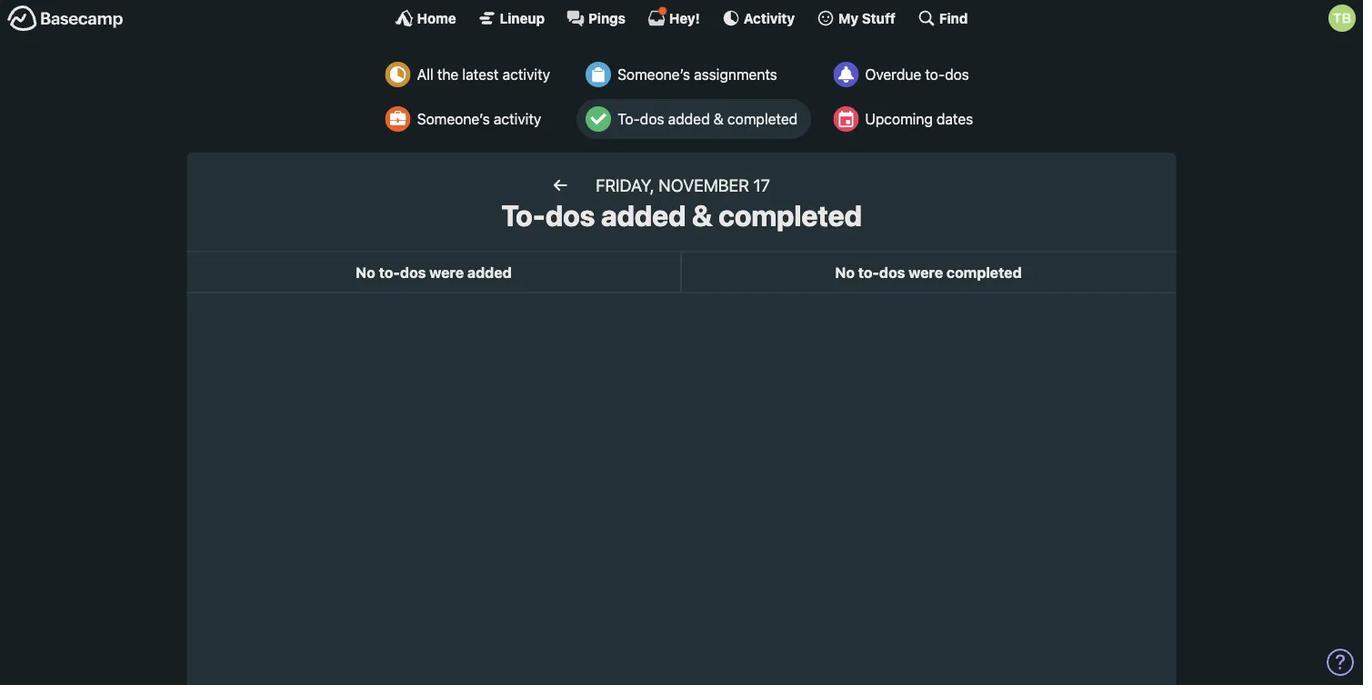 Task type: describe. For each thing, give the bounding box(es) containing it.
0 vertical spatial &
[[714, 110, 724, 128]]

friday,
[[596, 175, 654, 195]]

tim burton image
[[1328, 5, 1356, 32]]

0 horizontal spatial &
[[692, 198, 712, 233]]

dos for no to-dos were added
[[400, 264, 426, 281]]

0 vertical spatial to-dos added & completed
[[618, 110, 798, 128]]

overdue
[[865, 66, 921, 83]]

lineup link
[[478, 9, 545, 27]]

were for completed
[[909, 264, 943, 281]]

friday, november 17
[[596, 175, 770, 195]]

pings button
[[567, 9, 626, 27]]

2 vertical spatial completed
[[947, 264, 1022, 281]]

the
[[437, 66, 459, 83]]

find
[[939, 10, 968, 26]]

no to-dos were completed
[[835, 264, 1022, 281]]

reports image
[[833, 62, 859, 87]]

2 vertical spatial added
[[467, 264, 512, 281]]

no to-dos were added
[[356, 264, 512, 281]]

← link
[[534, 171, 587, 198]]

home
[[417, 10, 456, 26]]

added inside to-dos added & completed link
[[668, 110, 710, 128]]

person report image
[[385, 106, 411, 132]]

schedule image
[[833, 106, 859, 132]]

no for no to-dos were added
[[356, 264, 375, 281]]

activity report image
[[385, 62, 411, 87]]

my stuff
[[838, 10, 896, 26]]

find button
[[917, 9, 968, 27]]

stuff
[[862, 10, 896, 26]]

1 horizontal spatial to-
[[618, 110, 640, 128]]

latest
[[462, 66, 499, 83]]

assignment image
[[586, 62, 611, 87]]

november
[[659, 175, 749, 195]]

main element
[[0, 0, 1363, 35]]

upcoming
[[865, 110, 933, 128]]

dos for no to-dos were completed
[[879, 264, 905, 281]]

someone's assignments link
[[577, 55, 811, 95]]

all
[[417, 66, 433, 83]]

activity link
[[722, 9, 795, 27]]

todo image
[[586, 106, 611, 132]]



Task type: vqa. For each thing, say whether or not it's contained in the screenshot.
to- associated with No to-dos were added
yes



Task type: locate. For each thing, give the bounding box(es) containing it.
overdue to-dos link
[[824, 55, 987, 95]]

0 vertical spatial completed
[[727, 110, 798, 128]]

& down assignments
[[714, 110, 724, 128]]

1 vertical spatial completed
[[718, 198, 862, 233]]

0 horizontal spatial were
[[429, 264, 464, 281]]

0 vertical spatial activity
[[502, 66, 550, 83]]

1 horizontal spatial &
[[714, 110, 724, 128]]

2 were from the left
[[909, 264, 943, 281]]

to-dos added & completed down the friday, november 17
[[501, 198, 862, 233]]

dos for overdue to-dos
[[945, 66, 969, 83]]

someone's activity
[[417, 110, 541, 128]]

hey! button
[[647, 6, 700, 27]]

someone's down the
[[417, 110, 490, 128]]

←
[[552, 174, 568, 195]]

all the latest activity link
[[376, 55, 564, 95]]

activity down the all the latest activity
[[494, 110, 541, 128]]

0 vertical spatial added
[[668, 110, 710, 128]]

1 vertical spatial added
[[601, 198, 686, 233]]

0 horizontal spatial to-
[[501, 198, 545, 233]]

to-dos added & completed down someone's assignments
[[618, 110, 798, 128]]

someone's assignments
[[618, 66, 777, 83]]

home link
[[395, 9, 456, 27]]

someone's
[[618, 66, 690, 83], [417, 110, 490, 128]]

1 vertical spatial &
[[692, 198, 712, 233]]

someone's activity link
[[376, 99, 564, 139]]

1 were from the left
[[429, 264, 464, 281]]

no for no to-dos were completed
[[835, 264, 855, 281]]

dos
[[945, 66, 969, 83], [640, 110, 664, 128], [545, 198, 595, 233], [400, 264, 426, 281], [879, 264, 905, 281]]

17
[[753, 175, 770, 195]]

my stuff button
[[817, 9, 896, 27]]

1 vertical spatial activity
[[494, 110, 541, 128]]

someone's for someone's activity
[[417, 110, 490, 128]]

1 vertical spatial to-
[[501, 198, 545, 233]]

0 vertical spatial someone's
[[618, 66, 690, 83]]

to-
[[925, 66, 945, 83], [379, 264, 400, 281], [858, 264, 879, 281]]

2 no from the left
[[835, 264, 855, 281]]

1 no from the left
[[356, 264, 375, 281]]

&
[[714, 110, 724, 128], [692, 198, 712, 233]]

upcoming dates link
[[824, 99, 987, 139]]

assignments
[[694, 66, 777, 83]]

pings
[[588, 10, 626, 26]]

dates
[[937, 110, 973, 128]]

to- for no to-dos were added
[[379, 264, 400, 281]]

to- for overdue to-dos
[[925, 66, 945, 83]]

to-dos added & completed link
[[577, 99, 811, 139]]

1 horizontal spatial someone's
[[618, 66, 690, 83]]

all the latest activity
[[417, 66, 550, 83]]

activity
[[744, 10, 795, 26]]

completed
[[727, 110, 798, 128], [718, 198, 862, 233], [947, 264, 1022, 281]]

upcoming dates
[[865, 110, 973, 128]]

activity
[[502, 66, 550, 83], [494, 110, 541, 128]]

0 horizontal spatial someone's
[[417, 110, 490, 128]]

added
[[668, 110, 710, 128], [601, 198, 686, 233], [467, 264, 512, 281]]

overdue to-dos
[[865, 66, 969, 83]]

lineup
[[500, 10, 545, 26]]

1 horizontal spatial to-
[[858, 264, 879, 281]]

were for added
[[429, 264, 464, 281]]

0 vertical spatial to-
[[618, 110, 640, 128]]

to- for no to-dos were completed
[[858, 264, 879, 281]]

completed inside to-dos added & completed link
[[727, 110, 798, 128]]

no
[[356, 264, 375, 281], [835, 264, 855, 281]]

0 horizontal spatial no
[[356, 264, 375, 281]]

someone's for someone's assignments
[[618, 66, 690, 83]]

to-dos added & completed
[[618, 110, 798, 128], [501, 198, 862, 233]]

& down november
[[692, 198, 712, 233]]

my
[[838, 10, 859, 26]]

1 horizontal spatial no
[[835, 264, 855, 281]]

activity right latest on the left of page
[[502, 66, 550, 83]]

someone's right assignment icon at left top
[[618, 66, 690, 83]]

were
[[429, 264, 464, 281], [909, 264, 943, 281]]

to-
[[618, 110, 640, 128], [501, 198, 545, 233]]

0 horizontal spatial to-
[[379, 264, 400, 281]]

hey!
[[669, 10, 700, 26]]

switch accounts image
[[7, 5, 124, 33]]

1 horizontal spatial were
[[909, 264, 943, 281]]

1 vertical spatial someone's
[[417, 110, 490, 128]]

2 horizontal spatial to-
[[925, 66, 945, 83]]

1 vertical spatial to-dos added & completed
[[501, 198, 862, 233]]



